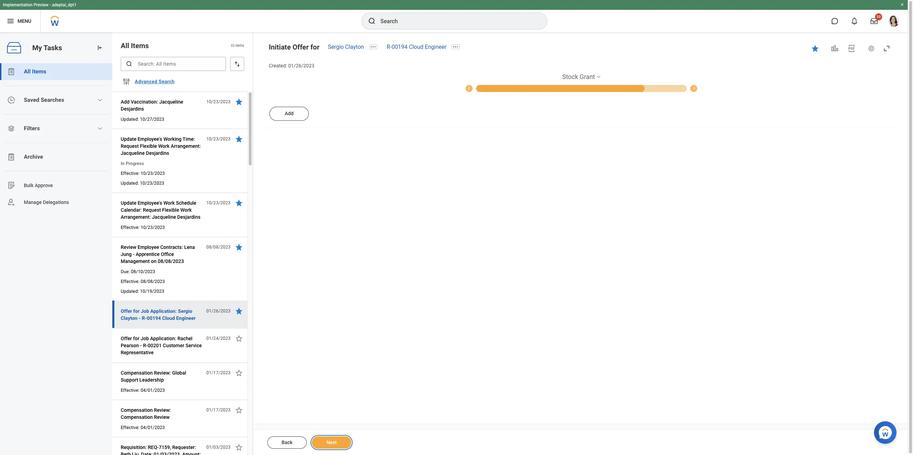 Task type: locate. For each thing, give the bounding box(es) containing it.
0 horizontal spatial 33
[[231, 44, 235, 48]]

1 vertical spatial desjardins
[[146, 150, 169, 156]]

33 left profile logan mcneil icon
[[877, 15, 881, 19]]

0 vertical spatial cloud
[[409, 44, 424, 50]]

for up pearson
[[133, 336, 139, 341]]

0 vertical spatial arrangement:
[[171, 143, 201, 149]]

effective: for compensation review: global support leadership
[[121, 388, 140, 393]]

1 vertical spatial updated:
[[121, 181, 139, 186]]

‎- inside offer for job application: sergio clayton ‎- r-00194 cloud engineer
[[139, 315, 141, 321]]

0 horizontal spatial all
[[24, 68, 31, 75]]

0 vertical spatial add
[[121, 99, 130, 105]]

6 star image from the top
[[235, 443, 243, 452]]

user plus image
[[7, 198, 15, 207]]

review: down leadership
[[154, 407, 171, 413]]

effective: 04/01/2023 for support
[[121, 388, 165, 393]]

1 vertical spatial 01/17/2023
[[206, 407, 231, 413]]

review: inside compensation review: compensation review
[[154, 407, 171, 413]]

engineer down search workday search field
[[425, 44, 447, 50]]

3 compensation from the top
[[121, 414, 153, 420]]

offer down updated: 10/19/2023
[[121, 308, 132, 314]]

1 vertical spatial 33
[[231, 44, 235, 48]]

application: inside offer for job application: sergio clayton ‎- r-00194 cloud engineer
[[150, 308, 177, 314]]

1 vertical spatial review:
[[154, 407, 171, 413]]

2 employee's from the top
[[138, 200, 162, 206]]

effective: 10/23/2023 up updated: 10/23/2023
[[121, 171, 165, 176]]

0 horizontal spatial items
[[32, 68, 46, 75]]

2 updated: from the top
[[121, 181, 139, 186]]

- right preview
[[50, 2, 51, 7]]

effective: up the requisition:
[[121, 425, 140, 430]]

0 vertical spatial clayton
[[345, 44, 364, 50]]

job up 00201
[[141, 336, 149, 341]]

add vaccination: jacqueline desjardins
[[121, 99, 183, 112]]

0 vertical spatial ‎-
[[139, 315, 141, 321]]

star image
[[812, 44, 820, 53], [235, 98, 243, 106], [235, 199, 243, 207], [235, 307, 243, 315]]

requisition: req-7159, requester: beth liu, date: 01/03/2023, amount
[[121, 445, 201, 455]]

desjardins down working
[[146, 150, 169, 156]]

compensation inside compensation review: global support leadership
[[121, 370, 153, 376]]

management
[[121, 258, 150, 264]]

compensation down support
[[121, 407, 153, 413]]

compensation review: compensation review
[[121, 407, 171, 420]]

fullscreen image
[[883, 44, 892, 53]]

flexible up progress at left top
[[140, 143, 157, 149]]

add inside button
[[285, 111, 294, 116]]

1 horizontal spatial flexible
[[162, 207, 179, 213]]

engineer inside offer for job application: sergio clayton ‎- r-00194 cloud engineer
[[176, 315, 196, 321]]

add button
[[270, 107, 309, 121]]

1 vertical spatial application:
[[150, 336, 176, 341]]

employee's inside the update employee's working time: request flexible work arrangement: jacqueline desjardins
[[138, 136, 162, 142]]

for inside offer for job application: rachel pearson ‎- r-00201 customer service representative
[[133, 336, 139, 341]]

3 updated: from the top
[[121, 289, 139, 294]]

list containing all items
[[0, 63, 112, 211]]

sort image
[[234, 60, 241, 67]]

chevron right image
[[690, 84, 699, 91]]

offer up created: 01/26/2023
[[293, 43, 309, 51]]

1 vertical spatial r-
[[142, 315, 147, 321]]

2 vertical spatial offer
[[121, 336, 132, 341]]

effective: 04/01/2023 down leadership
[[121, 388, 165, 393]]

filters button
[[0, 120, 112, 137]]

star image
[[235, 135, 243, 143], [235, 243, 243, 251], [235, 334, 243, 343], [235, 369, 243, 377], [235, 406, 243, 414], [235, 443, 243, 452]]

offer for job application: rachel pearson ‎- r-00201 customer service representative button
[[121, 334, 203, 357]]

01/17/2023
[[206, 370, 231, 375], [206, 407, 231, 413]]

1 compensation from the top
[[121, 370, 153, 376]]

customer
[[163, 343, 184, 348]]

contracts:
[[160, 244, 183, 250]]

desjardins inside the update employee's working time: request flexible work arrangement: jacqueline desjardins
[[146, 150, 169, 156]]

beth
[[121, 452, 131, 455]]

item list element
[[112, 32, 254, 455]]

effective: down 'calendar:'
[[121, 225, 140, 230]]

menu
[[18, 18, 31, 24]]

1 horizontal spatial review
[[154, 414, 170, 420]]

2 compensation from the top
[[121, 407, 153, 413]]

compensation review: compensation review button
[[121, 406, 203, 421]]

job
[[141, 308, 149, 314], [141, 336, 149, 341]]

2 chevron down image from the top
[[97, 126, 103, 131]]

1 horizontal spatial 00194
[[392, 44, 408, 50]]

2 effective: 04/01/2023 from the top
[[121, 425, 165, 430]]

2 effective: from the top
[[121, 225, 140, 230]]

work down working
[[158, 143, 170, 149]]

offer
[[293, 43, 309, 51], [121, 308, 132, 314], [121, 336, 132, 341]]

approve
[[35, 182, 53, 188]]

0 vertical spatial job
[[141, 308, 149, 314]]

2 vertical spatial updated:
[[121, 289, 139, 294]]

1 horizontal spatial all
[[121, 41, 129, 50]]

01/03/2023,
[[154, 452, 181, 455]]

1 vertical spatial review
[[154, 414, 170, 420]]

effective: 04/01/2023
[[121, 388, 165, 393], [121, 425, 165, 430]]

1 vertical spatial items
[[32, 68, 46, 75]]

1 vertical spatial jacqueline
[[121, 150, 145, 156]]

0 horizontal spatial sergio
[[178, 308, 192, 314]]

0 vertical spatial all items
[[121, 41, 149, 50]]

1 vertical spatial employee's
[[138, 200, 162, 206]]

1 vertical spatial -
[[133, 251, 135, 257]]

work left schedule
[[164, 200, 175, 206]]

request right 'calendar:'
[[143, 207, 161, 213]]

rename image
[[7, 181, 15, 190]]

application:
[[150, 308, 177, 314], [150, 336, 176, 341]]

1 effective: 04/01/2023 from the top
[[121, 388, 165, 393]]

33 inside button
[[877, 15, 881, 19]]

4 effective: from the top
[[121, 388, 140, 393]]

- inside review employee contracts: lena jung - apprentice office management on 08/08/2023
[[133, 251, 135, 257]]

r-00194 cloud engineer link
[[387, 44, 447, 50]]

leadership
[[140, 377, 164, 383]]

cloud
[[409, 44, 424, 50], [162, 315, 175, 321]]

10/19/2023
[[140, 289, 164, 294]]

1 04/01/2023 from the top
[[141, 388, 165, 393]]

items inside button
[[32, 68, 46, 75]]

flexible inside the update employee's working time: request flexible work arrangement: jacqueline desjardins
[[140, 143, 157, 149]]

0 vertical spatial review:
[[154, 370, 171, 376]]

08/08/2023 right lena
[[206, 244, 231, 250]]

0 vertical spatial employee's
[[138, 136, 162, 142]]

jacqueline up in progress
[[121, 150, 145, 156]]

2 effective: 10/23/2023 from the top
[[121, 225, 165, 230]]

update inside the update employee's working time: request flexible work arrangement: jacqueline desjardins
[[121, 136, 136, 142]]

for up created: 01/26/2023
[[311, 43, 320, 51]]

for down updated: 10/19/2023
[[133, 308, 140, 314]]

1 vertical spatial sergio
[[178, 308, 192, 314]]

transformation import image
[[96, 44, 103, 51]]

archive
[[24, 153, 43, 160]]

10/23/2023
[[206, 99, 231, 104], [206, 136, 231, 142], [141, 171, 165, 176], [140, 181, 164, 186], [206, 200, 231, 205], [141, 225, 165, 230]]

bulk approve
[[24, 182, 53, 188]]

effective: down due:
[[121, 279, 140, 284]]

01/03/2023
[[206, 445, 231, 450]]

compensation review: global support leadership button
[[121, 369, 203, 384]]

0 horizontal spatial cloud
[[162, 315, 175, 321]]

33 left items
[[231, 44, 235, 48]]

0 horizontal spatial flexible
[[140, 143, 157, 149]]

0 vertical spatial all
[[121, 41, 129, 50]]

1 vertical spatial all
[[24, 68, 31, 75]]

update employee's work schedule calendar: request flexible work arrangement: jacqueline desjardins button
[[121, 199, 203, 221]]

r- for offer for job application: sergio clayton ‎- r-00194 cloud engineer
[[142, 315, 147, 321]]

req-
[[148, 445, 159, 450]]

back button
[[268, 437, 307, 449]]

update down 'updated: 10/27/2023'
[[121, 136, 136, 142]]

04/01/2023 down compensation review: compensation review
[[141, 425, 165, 430]]

jacqueline
[[159, 99, 183, 105], [121, 150, 145, 156], [152, 214, 176, 220]]

04/01/2023
[[141, 388, 165, 393], [141, 425, 165, 430]]

all items inside button
[[24, 68, 46, 75]]

1 vertical spatial job
[[141, 336, 149, 341]]

1 horizontal spatial items
[[131, 41, 149, 50]]

1 vertical spatial effective: 04/01/2023
[[121, 425, 165, 430]]

job inside offer for job application: rachel pearson ‎- r-00201 customer service representative
[[141, 336, 149, 341]]

1 vertical spatial 00194
[[147, 315, 161, 321]]

08/08/2023 up 10/19/2023
[[141, 279, 165, 284]]

working
[[164, 136, 182, 142]]

1 vertical spatial for
[[133, 308, 140, 314]]

update employee's working time: request flexible work arrangement: jacqueline desjardins button
[[121, 135, 203, 157]]

created:
[[269, 63, 287, 68]]

1 update from the top
[[121, 136, 136, 142]]

‎- down updated: 10/19/2023
[[139, 315, 141, 321]]

request up in progress
[[121, 143, 139, 149]]

1 vertical spatial 08/08/2023
[[158, 258, 184, 264]]

arrangement: down 'calendar:'
[[121, 214, 151, 220]]

compensation up the requisition:
[[121, 414, 153, 420]]

configure image
[[122, 77, 131, 86]]

0 vertical spatial 01/17/2023
[[206, 370, 231, 375]]

1 vertical spatial engineer
[[176, 315, 196, 321]]

1 horizontal spatial add
[[285, 111, 294, 116]]

0 horizontal spatial arrangement:
[[121, 214, 151, 220]]

all right transformation import icon
[[121, 41, 129, 50]]

update for update employee's working time: request flexible work arrangement: jacqueline desjardins
[[121, 136, 136, 142]]

1 horizontal spatial arrangement:
[[171, 143, 201, 149]]

updated: down in progress
[[121, 181, 139, 186]]

00194
[[392, 44, 408, 50], [147, 315, 161, 321]]

1 chevron down image from the top
[[97, 97, 103, 103]]

1 vertical spatial request
[[143, 207, 161, 213]]

0 vertical spatial for
[[311, 43, 320, 51]]

01/17/2023 for compensation review: global support leadership
[[206, 370, 231, 375]]

add
[[121, 99, 130, 105], [285, 111, 294, 116]]

arrangement: down time:
[[171, 143, 201, 149]]

0 vertical spatial 00194
[[392, 44, 408, 50]]

list
[[0, 63, 112, 211]]

00194 inside offer for job application: sergio clayton ‎- r-00194 cloud engineer
[[147, 315, 161, 321]]

offer for offer for job application: sergio clayton ‎- r-00194 cloud engineer
[[121, 308, 132, 314]]

0 horizontal spatial all items
[[24, 68, 46, 75]]

time:
[[183, 136, 195, 142]]

2 update from the top
[[121, 200, 136, 206]]

1 vertical spatial compensation
[[121, 407, 153, 413]]

items
[[236, 44, 244, 48]]

chevron down image inside the filters dropdown button
[[97, 126, 103, 131]]

employee's down 10/27/2023 at top left
[[138, 136, 162, 142]]

1 updated: from the top
[[121, 117, 139, 122]]

08/10/2023
[[131, 269, 155, 274]]

08/08/2023 inside review employee contracts: lena jung - apprentice office management on 08/08/2023
[[158, 258, 184, 264]]

01/26/2023 down initiate offer for
[[288, 63, 315, 68]]

for for offer for job application: sergio clayton ‎- r-00194 cloud engineer
[[133, 308, 140, 314]]

flexible down schedule
[[162, 207, 179, 213]]

0 horizontal spatial 01/26/2023
[[206, 308, 231, 314]]

updated: left 10/27/2023 at top left
[[121, 117, 139, 122]]

next button
[[312, 437, 352, 449]]

implementation preview -   adeptai_dpt1
[[3, 2, 77, 7]]

saved
[[24, 97, 39, 103]]

0 vertical spatial review
[[121, 244, 136, 250]]

0 vertical spatial sergio
[[328, 44, 344, 50]]

review: inside compensation review: global support leadership
[[154, 370, 171, 376]]

r- inside offer for job application: rachel pearson ‎- r-00201 customer service representative
[[143, 343, 148, 348]]

arrangement:
[[171, 143, 201, 149], [121, 214, 151, 220]]

4 star image from the top
[[235, 369, 243, 377]]

1 employee's from the top
[[138, 136, 162, 142]]

updated: 10/23/2023
[[121, 181, 164, 186]]

0 vertical spatial effective: 04/01/2023
[[121, 388, 165, 393]]

‎- inside offer for job application: rachel pearson ‎- r-00201 customer service representative
[[140, 343, 142, 348]]

review
[[121, 244, 136, 250], [154, 414, 170, 420]]

jacqueline down search
[[159, 99, 183, 105]]

job for 00194
[[141, 308, 149, 314]]

1 horizontal spatial -
[[133, 251, 135, 257]]

update up 'calendar:'
[[121, 200, 136, 206]]

job inside offer for job application: sergio clayton ‎- r-00194 cloud engineer
[[141, 308, 149, 314]]

1 vertical spatial all items
[[24, 68, 46, 75]]

08/08/2023
[[206, 244, 231, 250], [158, 258, 184, 264], [141, 279, 165, 284]]

1 vertical spatial add
[[285, 111, 294, 116]]

5 effective: from the top
[[121, 425, 140, 430]]

add inside add vaccination: jacqueline desjardins
[[121, 99, 130, 105]]

1 star image from the top
[[235, 135, 243, 143]]

0 vertical spatial 04/01/2023
[[141, 388, 165, 393]]

jacqueline down schedule
[[152, 214, 176, 220]]

inbox large image
[[871, 18, 878, 25]]

r-
[[387, 44, 392, 50], [142, 315, 147, 321], [143, 343, 148, 348]]

1 vertical spatial effective: 10/23/2023
[[121, 225, 165, 230]]

2 star image from the top
[[235, 243, 243, 251]]

job down updated: 10/19/2023
[[141, 308, 149, 314]]

2 01/17/2023 from the top
[[206, 407, 231, 413]]

0 vertical spatial effective: 10/23/2023
[[121, 171, 165, 176]]

summary button
[[690, 84, 712, 92]]

apprentice
[[136, 251, 160, 257]]

my tasks
[[32, 43, 62, 52]]

offer inside offer for job application: sergio clayton ‎- r-00194 cloud engineer
[[121, 308, 132, 314]]

application: inside offer for job application: rachel pearson ‎- r-00201 customer service representative
[[150, 336, 176, 341]]

effective: 04/01/2023 down compensation review: compensation review
[[121, 425, 165, 430]]

items
[[131, 41, 149, 50], [32, 68, 46, 75]]

initiate offer for
[[269, 43, 320, 51]]

0 vertical spatial update
[[121, 136, 136, 142]]

chevron down image
[[97, 97, 103, 103], [97, 126, 103, 131]]

1 horizontal spatial sergio
[[328, 44, 344, 50]]

review up jung
[[121, 244, 136, 250]]

compensation up support
[[121, 370, 153, 376]]

r-00194 cloud engineer
[[387, 44, 447, 50]]

0 horizontal spatial clayton
[[121, 315, 138, 321]]

engineer up rachel on the left bottom
[[176, 315, 196, 321]]

r- inside offer for job application: sergio clayton ‎- r-00194 cloud engineer
[[142, 315, 147, 321]]

0 horizontal spatial desjardins
[[121, 106, 144, 112]]

2 vertical spatial for
[[133, 336, 139, 341]]

7159,
[[159, 445, 171, 450]]

review: for global
[[154, 370, 171, 376]]

1 vertical spatial offer
[[121, 308, 132, 314]]

0 vertical spatial engineer
[[425, 44, 447, 50]]

calendar:
[[121, 207, 142, 213]]

1 vertical spatial update
[[121, 200, 136, 206]]

1 vertical spatial search image
[[126, 60, 133, 67]]

1 effective: 10/23/2023 from the top
[[121, 171, 165, 176]]

employee's
[[138, 136, 162, 142], [138, 200, 162, 206]]

lena
[[184, 244, 195, 250]]

5 star image from the top
[[235, 406, 243, 414]]

review inside compensation review: compensation review
[[154, 414, 170, 420]]

star image for update employee's working time: request flexible work arrangement: jacqueline desjardins
[[235, 135, 243, 143]]

1 01/17/2023 from the top
[[206, 370, 231, 375]]

application: up 00201
[[150, 336, 176, 341]]

effective:
[[121, 171, 140, 176], [121, 225, 140, 230], [121, 279, 140, 284], [121, 388, 140, 393], [121, 425, 140, 430]]

jacqueline inside add vaccination: jacqueline desjardins
[[159, 99, 183, 105]]

0 vertical spatial items
[[131, 41, 149, 50]]

08/08/2023 down office
[[158, 258, 184, 264]]

1 vertical spatial 01/26/2023
[[206, 308, 231, 314]]

all inside item list element
[[121, 41, 129, 50]]

2 04/01/2023 from the top
[[141, 425, 165, 430]]

offer inside offer for job application: rachel pearson ‎- r-00201 customer service representative
[[121, 336, 132, 341]]

effective: for update employee's work schedule calendar: request flexible work arrangement: jacqueline desjardins
[[121, 225, 140, 230]]

clock check image
[[7, 96, 15, 104]]

effective: 04/01/2023 for review
[[121, 425, 165, 430]]

employee's inside update employee's work schedule calendar: request flexible work arrangement: jacqueline desjardins
[[138, 200, 162, 206]]

sergio clayton
[[328, 44, 364, 50]]

1 vertical spatial cloud
[[162, 315, 175, 321]]

33 inside item list element
[[231, 44, 235, 48]]

0 vertical spatial chevron down image
[[97, 97, 103, 103]]

2 horizontal spatial desjardins
[[177, 214, 201, 220]]

update employee's work schedule calendar: request flexible work arrangement: jacqueline desjardins
[[121, 200, 201, 220]]

stock grant navigation
[[262, 73, 902, 92]]

updated: 10/19/2023
[[121, 289, 164, 294]]

‎- up the 'representative'
[[140, 343, 142, 348]]

review: up leadership
[[154, 370, 171, 376]]

request
[[121, 143, 139, 149], [143, 207, 161, 213]]

1 vertical spatial ‎-
[[140, 343, 142, 348]]

0 horizontal spatial 00194
[[147, 315, 161, 321]]

01/26/2023 up 01/24/2023
[[206, 308, 231, 314]]

implementation
[[3, 2, 33, 7]]

1 horizontal spatial 01/26/2023
[[288, 63, 315, 68]]

all right clipboard image
[[24, 68, 31, 75]]

2 review: from the top
[[154, 407, 171, 413]]

- up management
[[133, 251, 135, 257]]

manage delegations link
[[0, 194, 112, 211]]

04/01/2023 down leadership
[[141, 388, 165, 393]]

employee's for request
[[138, 200, 162, 206]]

0 vertical spatial compensation
[[121, 370, 153, 376]]

01/26/2023
[[288, 63, 315, 68], [206, 308, 231, 314]]

for inside offer for job application: sergio clayton ‎- r-00194 cloud engineer
[[133, 308, 140, 314]]

compensation for support
[[121, 370, 153, 376]]

gear image
[[868, 45, 876, 52]]

33
[[877, 15, 881, 19], [231, 44, 235, 48]]

1 vertical spatial work
[[164, 200, 175, 206]]

add for add vaccination: jacqueline desjardins
[[121, 99, 130, 105]]

desjardins down schedule
[[177, 214, 201, 220]]

representative
[[121, 350, 154, 355]]

1 vertical spatial flexible
[[162, 207, 179, 213]]

effective: down in progress
[[121, 171, 140, 176]]

0 vertical spatial -
[[50, 2, 51, 7]]

search image
[[368, 17, 376, 25], [126, 60, 133, 67]]

work down schedule
[[180, 207, 192, 213]]

0 horizontal spatial -
[[50, 2, 51, 7]]

offer for offer for job application: rachel pearson ‎- r-00201 customer service representative
[[121, 336, 132, 341]]

effective: 10/23/2023 up employee
[[121, 225, 165, 230]]

offer for job application: sergio clayton ‎- r-00194 cloud engineer
[[121, 308, 196, 321]]

updated:
[[121, 117, 139, 122], [121, 181, 139, 186], [121, 289, 139, 294]]

‎- for pearson
[[140, 343, 142, 348]]

desjardins inside update employee's work schedule calendar: request flexible work arrangement: jacqueline desjardins
[[177, 214, 201, 220]]

updated: down the effective: 08/08/2023
[[121, 289, 139, 294]]

employee's up 'calendar:'
[[138, 200, 162, 206]]

review inside review employee contracts: lena jung - apprentice office management on 08/08/2023
[[121, 244, 136, 250]]

0 vertical spatial updated:
[[121, 117, 139, 122]]

0 horizontal spatial engineer
[[176, 315, 196, 321]]

1 vertical spatial clayton
[[121, 315, 138, 321]]

requisition:
[[121, 445, 147, 450]]

offer up pearson
[[121, 336, 132, 341]]

update inside update employee's work schedule calendar: request flexible work arrangement: jacqueline desjardins
[[121, 200, 136, 206]]

1 horizontal spatial search image
[[368, 17, 376, 25]]

04/01/2023 for review
[[141, 425, 165, 430]]

application: down 10/19/2023
[[150, 308, 177, 314]]

1 review: from the top
[[154, 370, 171, 376]]

-
[[50, 2, 51, 7], [133, 251, 135, 257]]

review: for compensation
[[154, 407, 171, 413]]

tasks
[[44, 43, 62, 52]]

effective: down support
[[121, 388, 140, 393]]

2 vertical spatial compensation
[[121, 414, 153, 420]]

desjardins down vaccination:
[[121, 106, 144, 112]]

1 horizontal spatial desjardins
[[146, 150, 169, 156]]

offer for job application: sergio clayton ‎- r-00194 cloud engineer button
[[121, 307, 203, 322]]

view printable version (pdf) image
[[848, 44, 857, 53]]

review up 7159,
[[154, 414, 170, 420]]

1 horizontal spatial 33
[[877, 15, 881, 19]]



Task type: describe. For each thing, give the bounding box(es) containing it.
grant
[[580, 73, 595, 80]]

01/26/2023 inside item list element
[[206, 308, 231, 314]]

compensation review: global support leadership
[[121, 370, 186, 383]]

1 horizontal spatial cloud
[[409, 44, 424, 50]]

in progress
[[121, 161, 144, 166]]

updated: for review
[[121, 289, 139, 294]]

0 vertical spatial search image
[[368, 17, 376, 25]]

clipboard image
[[7, 67, 15, 76]]

‎- for clayton
[[139, 315, 141, 321]]

2 vertical spatial work
[[180, 207, 192, 213]]

employee
[[138, 244, 159, 250]]

desjardins inside add vaccination: jacqueline desjardins
[[121, 106, 144, 112]]

star image for updated: 10/27/2023
[[235, 98, 243, 106]]

add for add
[[285, 111, 294, 116]]

created: 01/26/2023
[[269, 63, 315, 68]]

33 for 33 items
[[231, 44, 235, 48]]

pearson
[[121, 343, 139, 348]]

in
[[121, 161, 125, 166]]

schedule
[[176, 200, 196, 206]]

global
[[172, 370, 186, 376]]

04/01/2023 for support
[[141, 388, 165, 393]]

request inside update employee's work schedule calendar: request flexible work arrangement: jacqueline desjardins
[[143, 207, 161, 213]]

stock grant
[[563, 73, 595, 80]]

application: for customer
[[150, 336, 176, 341]]

date:
[[141, 452, 153, 455]]

chevron left image
[[465, 84, 474, 91]]

cloud inside offer for job application: sergio clayton ‎- r-00194 cloud engineer
[[162, 315, 175, 321]]

clayton inside offer for job application: sergio clayton ‎- r-00194 cloud engineer
[[121, 315, 138, 321]]

chevron down image for filters
[[97, 126, 103, 131]]

view related information image
[[831, 44, 840, 53]]

searches
[[41, 97, 64, 103]]

- inside menu banner
[[50, 2, 51, 7]]

3 star image from the top
[[235, 334, 243, 343]]

01/24/2023
[[206, 336, 231, 341]]

star image for 01/26/2023
[[235, 307, 243, 315]]

initiate
[[269, 43, 291, 51]]

r- for offer for job application: rachel pearson ‎- r-00201 customer service representative
[[143, 343, 148, 348]]

chevron down image for saved searches
[[97, 97, 103, 103]]

add vaccination: jacqueline desjardins button
[[121, 98, 203, 113]]

menu button
[[0, 10, 40, 32]]

advanced search
[[135, 79, 175, 84]]

manage delegations
[[24, 199, 69, 205]]

progress
[[126, 161, 144, 166]]

star image for effective: 10/23/2023
[[235, 199, 243, 207]]

flexible inside update employee's work schedule calendar: request flexible work arrangement: jacqueline desjardins
[[162, 207, 179, 213]]

on
[[151, 258, 157, 264]]

search
[[159, 79, 175, 84]]

3 effective: from the top
[[121, 279, 140, 284]]

liu,
[[132, 452, 140, 455]]

items inside item list element
[[131, 41, 149, 50]]

2 vertical spatial 08/08/2023
[[141, 279, 165, 284]]

stock
[[563, 73, 579, 80]]

sergio clayton link
[[328, 44, 364, 50]]

rachel
[[178, 336, 193, 341]]

all items button
[[0, 63, 112, 80]]

notifications large image
[[852, 18, 859, 25]]

my
[[32, 43, 42, 52]]

effective: for compensation review: compensation review
[[121, 425, 140, 430]]

vaccination:
[[131, 99, 158, 105]]

requisition: req-7159, requester: beth liu, date: 01/03/2023, amount button
[[121, 443, 203, 455]]

request inside the update employee's working time: request flexible work arrangement: jacqueline desjardins
[[121, 143, 139, 149]]

preview
[[34, 2, 49, 7]]

summary
[[694, 86, 712, 91]]

clipboard image
[[7, 153, 15, 161]]

effective: 08/08/2023
[[121, 279, 165, 284]]

employee's for flexible
[[138, 136, 162, 142]]

all items inside item list element
[[121, 41, 149, 50]]

delegations
[[43, 199, 69, 205]]

saved searches button
[[0, 92, 112, 109]]

my tasks element
[[0, 32, 112, 455]]

manage
[[24, 199, 42, 205]]

33 for 33
[[877, 15, 881, 19]]

star image for compensation review: compensation review
[[235, 406, 243, 414]]

menu banner
[[0, 0, 909, 32]]

0 vertical spatial offer
[[293, 43, 309, 51]]

0 vertical spatial r-
[[387, 44, 392, 50]]

compensation for review
[[121, 407, 153, 413]]

advanced
[[135, 79, 157, 84]]

job for 00201
[[141, 336, 149, 341]]

for for offer for job application: rachel pearson ‎- r-00201 customer service representative
[[133, 336, 139, 341]]

Search: All Items text field
[[121, 57, 226, 71]]

jacqueline inside the update employee's working time: request flexible work arrangement: jacqueline desjardins
[[121, 150, 145, 156]]

star image for compensation review: global support leadership
[[235, 369, 243, 377]]

33 button
[[867, 13, 883, 29]]

saved searches
[[24, 97, 64, 103]]

01/17/2023 for compensation review: compensation review
[[206, 407, 231, 413]]

office
[[161, 251, 174, 257]]

1 horizontal spatial clayton
[[345, 44, 364, 50]]

update for update employee's work schedule calendar: request flexible work arrangement: jacqueline desjardins
[[121, 200, 136, 206]]

requester:
[[172, 445, 196, 450]]

updated: for update
[[121, 181, 139, 186]]

perspective image
[[7, 124, 15, 133]]

star image for review employee contracts: lena jung - apprentice office management on 08/08/2023
[[235, 243, 243, 251]]

arrangement: inside the update employee's working time: request flexible work arrangement: jacqueline desjardins
[[171, 143, 201, 149]]

00201
[[148, 343, 162, 348]]

close environment banner image
[[901, 2, 905, 7]]

due: 08/10/2023
[[121, 269, 155, 274]]

sergio inside offer for job application: sergio clayton ‎- r-00194 cloud engineer
[[178, 308, 192, 314]]

1 horizontal spatial engineer
[[425, 44, 447, 50]]

jacqueline inside update employee's work schedule calendar: request flexible work arrangement: jacqueline desjardins
[[152, 214, 176, 220]]

support
[[121, 377, 138, 383]]

33 items
[[231, 44, 244, 48]]

1 effective: from the top
[[121, 171, 140, 176]]

0 horizontal spatial search image
[[126, 60, 133, 67]]

due:
[[121, 269, 130, 274]]

all inside all items button
[[24, 68, 31, 75]]

justify image
[[6, 17, 15, 25]]

stock grant button
[[563, 73, 595, 81]]

archive button
[[0, 149, 112, 165]]

work inside the update employee's working time: request flexible work arrangement: jacqueline desjardins
[[158, 143, 170, 149]]

review employee contracts: lena jung - apprentice office management on 08/08/2023 button
[[121, 243, 203, 266]]

arrangement: inside update employee's work schedule calendar: request flexible work arrangement: jacqueline desjardins
[[121, 214, 151, 220]]

advanced search button
[[132, 74, 177, 89]]

update employee's working time: request flexible work arrangement: jacqueline desjardins
[[121, 136, 201, 156]]

review employee contracts: lena jung - apprentice office management on 08/08/2023
[[121, 244, 195, 264]]

updated: 10/27/2023
[[121, 117, 164, 122]]

profile logan mcneil image
[[889, 15, 900, 28]]

0 vertical spatial 08/08/2023
[[206, 244, 231, 250]]

application: for cloud
[[150, 308, 177, 314]]

offer for job application: rachel pearson ‎- r-00201 customer service representative
[[121, 336, 202, 355]]

jung
[[121, 251, 132, 257]]

filters
[[24, 125, 40, 132]]

10/27/2023
[[140, 117, 164, 122]]

0 vertical spatial 01/26/2023
[[288, 63, 315, 68]]

service
[[186, 343, 202, 348]]

adeptai_dpt1
[[52, 2, 77, 7]]

Search Workday  search field
[[381, 13, 533, 29]]



Task type: vqa. For each thing, say whether or not it's contained in the screenshot.


